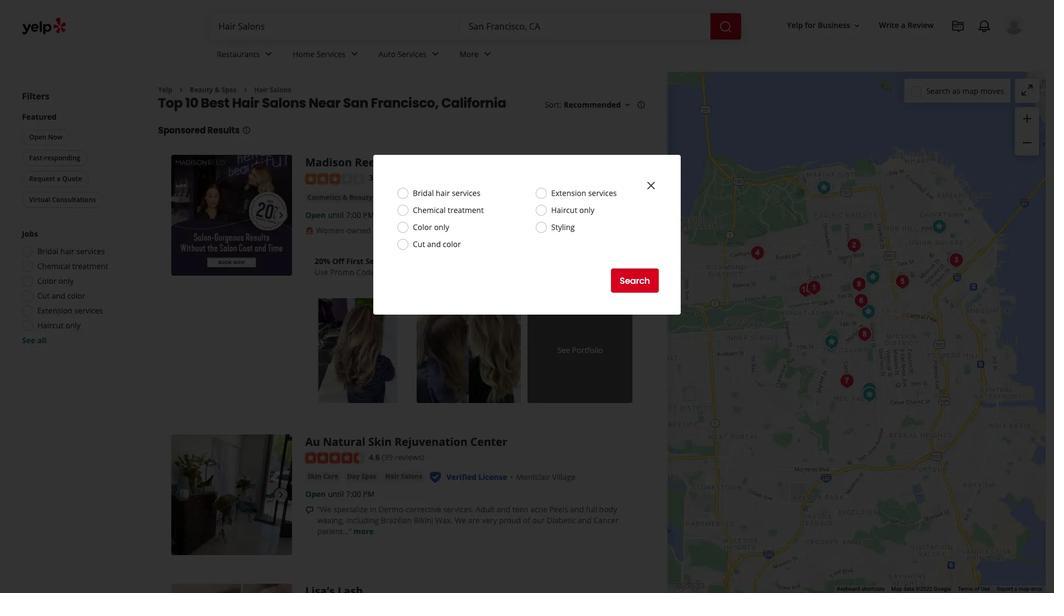 Task type: locate. For each thing, give the bounding box(es) containing it.
haircut only down hayes valley
[[552, 205, 595, 215]]

hair salons button down 'reviews)'
[[383, 472, 425, 482]]

next image
[[275, 209, 288, 222]]

see portfolio link
[[528, 298, 633, 403]]

3.2
[[369, 173, 382, 183]]

1 vertical spatial hair
[[60, 246, 74, 257]]

0 horizontal spatial yelp
[[158, 85, 172, 95]]

1 vertical spatial yelp
[[158, 85, 172, 95]]

0 vertical spatial extension
[[552, 188, 587, 198]]

chemical up 16 certified professionals v2 image
[[413, 205, 446, 215]]

2 16 chevron right v2 image from the left
[[241, 86, 250, 94]]

16 chevron right v2 image right yelp link
[[177, 86, 186, 94]]

skin left care
[[308, 472, 322, 481]]

certified
[[438, 225, 469, 236]]

virtual consultations
[[29, 195, 96, 204]]

featured group
[[20, 112, 136, 210]]

color only inside search dialog
[[413, 222, 450, 232]]

1 vertical spatial 7:00
[[346, 489, 361, 500]]

request a quote button
[[22, 171, 89, 187]]

owned
[[347, 225, 371, 236]]

valley up styling in the top of the page
[[560, 193, 581, 203]]

haircut inside "option group"
[[37, 320, 64, 331]]

salons
[[270, 85, 291, 95], [262, 94, 306, 112], [421, 193, 442, 202], [401, 472, 423, 481]]

chemical treatment down 24 verified filled v2 icon
[[413, 205, 484, 215]]

montclair
[[517, 472, 551, 482]]

bridal hair services down jobs
[[37, 246, 105, 257]]

cosmetics & beauty supply button
[[305, 192, 399, 203]]

24 chevron down v2 image right the auto services
[[429, 47, 442, 61]]

1 horizontal spatial hair
[[436, 188, 450, 198]]

7:00 for reed
[[346, 210, 361, 220]]

& right 'cosmetics'
[[343, 193, 348, 202]]

haircut up all
[[37, 320, 64, 331]]

1 vertical spatial until
[[328, 489, 344, 500]]

1 horizontal spatial services
[[398, 49, 427, 59]]

16 chevron right v2 image
[[177, 86, 186, 94], [241, 86, 250, 94]]

hair down bar
[[436, 188, 450, 198]]

hair down the virtual consultations button
[[60, 246, 74, 257]]

option group
[[19, 229, 136, 346]]

women-owned & operated
[[316, 225, 414, 236]]

1 vertical spatial hair salons link
[[403, 192, 445, 203]]

extension inside search dialog
[[552, 188, 587, 198]]

hair
[[436, 188, 450, 198], [60, 246, 74, 257]]

open for madison
[[305, 210, 326, 220]]

1 horizontal spatial valley
[[560, 193, 581, 203]]

full
[[586, 505, 598, 515]]

24 chevron down v2 image inside restaurants link
[[262, 47, 275, 61]]

spas down the restaurants
[[222, 85, 237, 95]]

1 horizontal spatial chemical
[[413, 205, 446, 215]]

hayes
[[471, 155, 505, 170], [536, 193, 558, 203]]

haircut down hayes valley
[[552, 205, 578, 215]]

search for search as map moves
[[927, 85, 951, 96]]

1 horizontal spatial cut
[[413, 239, 425, 249]]

cut and color down 16 certified professionals v2 image
[[413, 239, 461, 249]]

1 horizontal spatial color only
[[413, 222, 450, 232]]

color
[[443, 239, 461, 249], [67, 291, 85, 301]]

0 horizontal spatial extension services
[[37, 305, 103, 316]]

keyboard shortcuts button
[[838, 586, 885, 593]]

steel + lacquer image
[[892, 271, 914, 293]]

0 horizontal spatial of
[[523, 516, 531, 526]]

services inside home services link
[[317, 49, 346, 59]]

search as map moves
[[927, 85, 1005, 96]]

option group containing jobs
[[19, 229, 136, 346]]

0 vertical spatial extension services
[[552, 188, 617, 198]]

1 vertical spatial verified license
[[447, 472, 508, 482]]

extension inside "option group"
[[37, 305, 72, 316]]

24 chevron down v2 image inside auto services link
[[429, 47, 442, 61]]

yelp for yelp for business
[[788, 20, 804, 30]]

1 vertical spatial haircut
[[37, 320, 64, 331]]

0 vertical spatial 16 info v2 image
[[637, 101, 646, 109]]

of right 'terms'
[[975, 586, 980, 592]]

verified license button
[[467, 193, 527, 203], [447, 472, 508, 482]]

use
[[315, 267, 328, 278], [982, 586, 991, 592]]

david james image
[[849, 273, 871, 295]]

spas
[[222, 85, 237, 95], [362, 472, 377, 481]]

notifications image
[[979, 20, 992, 33]]

0 vertical spatial a
[[902, 20, 906, 30]]

see
[[22, 335, 35, 346], [558, 345, 571, 356]]

save
[[441, 267, 458, 278]]

skin inside button
[[308, 472, 322, 481]]

'newclient20'
[[377, 267, 432, 278]]

0 vertical spatial chemical
[[413, 205, 446, 215]]

0 vertical spatial color only
[[413, 222, 450, 232]]

a right report
[[1015, 586, 1018, 592]]

1 vertical spatial extension
[[37, 305, 72, 316]]

restaurants
[[217, 49, 260, 59]]

all
[[37, 335, 47, 346]]

a inside button
[[57, 174, 61, 184]]

None search field
[[210, 13, 744, 40]]

verified right 24 verified filled v2 image
[[447, 472, 477, 482]]

open until 7:00 pm up specialize
[[305, 489, 375, 500]]

hair down 4.6 (39 reviews) in the left of the page
[[386, 472, 400, 481]]

hair salons button for bottommost hair salons link
[[383, 472, 425, 482]]

0 horizontal spatial bridal hair services
[[37, 246, 105, 257]]

more link
[[354, 527, 374, 537]]

1 horizontal spatial search
[[927, 85, 951, 96]]

0 horizontal spatial map
[[963, 85, 979, 96]]

0 vertical spatial cut and color
[[413, 239, 461, 249]]

hair salons link
[[254, 85, 291, 95], [403, 192, 445, 203], [383, 472, 425, 482]]

open left "now"
[[29, 132, 46, 142]]

certified professionals
[[438, 225, 519, 236]]

extension services
[[552, 188, 617, 198], [37, 305, 103, 316]]

beauty down 3.2
[[350, 193, 373, 202]]

auto
[[379, 49, 396, 59]]

20% left off
[[315, 256, 331, 267]]

cosmetics & beauty supply
[[308, 193, 397, 202]]

spas right the day
[[362, 472, 377, 481]]

body
[[600, 505, 618, 515]]

pm
[[363, 210, 375, 220], [363, 489, 375, 500]]

1 7:00 from the top
[[346, 210, 361, 220]]

0 vertical spatial open
[[29, 132, 46, 142]]

0 horizontal spatial 24 chevron down v2 image
[[262, 47, 275, 61]]

2 slideshow element from the top
[[171, 434, 292, 555]]

1 16 chevron right v2 image from the left
[[177, 86, 186, 94]]

0 horizontal spatial 16 chevron right v2 image
[[177, 86, 186, 94]]

close image
[[645, 179, 658, 192]]

cut up all
[[37, 291, 50, 301]]

0 horizontal spatial chemical treatment
[[37, 261, 108, 271]]

group
[[1016, 107, 1040, 155]]

& inside 20% off first service use promo code 'newclient20' & save 20%
[[434, 267, 440, 278]]

verified license button up professionals
[[467, 193, 527, 203]]

of left "our"
[[523, 516, 531, 526]]

search inside button
[[620, 274, 651, 287]]

0 horizontal spatial use
[[315, 267, 328, 278]]

2 vertical spatial open
[[305, 489, 326, 500]]

0 horizontal spatial valley
[[508, 155, 541, 170]]

0 vertical spatial hair salons button
[[403, 192, 445, 203]]

1 slideshow element from the top
[[171, 155, 292, 276]]

women-
[[316, 225, 347, 236]]

until down care
[[328, 489, 344, 500]]

1 horizontal spatial 20%
[[460, 267, 475, 278]]

cosmetics & beauty supply link
[[305, 192, 399, 203]]

color left bar
[[411, 155, 440, 170]]

0 horizontal spatial search
[[620, 274, 651, 287]]

pm up the in
[[363, 489, 375, 500]]

0 vertical spatial yelp
[[788, 20, 804, 30]]

1 pm from the top
[[363, 210, 375, 220]]

1 horizontal spatial cut and color
[[413, 239, 461, 249]]

0 horizontal spatial cut
[[37, 291, 50, 301]]

& right owned
[[373, 225, 379, 236]]

fast-
[[29, 153, 44, 163]]

24 verified filled v2 image
[[429, 471, 442, 484]]

hair right best
[[232, 94, 259, 112]]

open until 7:00 pm up women-
[[305, 210, 375, 220]]

1 horizontal spatial haircut
[[552, 205, 578, 215]]

1 vertical spatial color only
[[37, 276, 74, 286]]

1 horizontal spatial spas
[[362, 472, 377, 481]]

services inside auto services link
[[398, 49, 427, 59]]

hair salons link down restaurants link
[[254, 85, 291, 95]]

top 10 best hair salons near san francisco, california
[[158, 94, 507, 112]]

request a quote
[[29, 174, 82, 184]]

proud
[[499, 516, 521, 526]]

2 7:00 from the top
[[346, 489, 361, 500]]

haircut only inside search dialog
[[552, 205, 595, 215]]

write a review link
[[875, 16, 939, 35]]

1 horizontal spatial bridal
[[413, 188, 434, 198]]

day spas link
[[345, 472, 379, 482]]

top
[[158, 94, 183, 112]]

reviews)
[[395, 452, 425, 462]]

hair salons link down 'reviews)'
[[383, 472, 425, 482]]

1 horizontal spatial bridal hair services
[[413, 188, 481, 198]]

hair
[[254, 85, 268, 95], [232, 94, 259, 112], [385, 155, 409, 170], [405, 193, 419, 202], [386, 472, 400, 481]]

hair salons left 24 verified filled v2 icon
[[405, 193, 442, 202]]

a left the quote
[[57, 174, 61, 184]]

0 vertical spatial use
[[315, 267, 328, 278]]

madison reed hair color bar - hayes valley image
[[862, 266, 884, 288]]

verified license button for center
[[447, 472, 508, 482]]

wax.
[[436, 516, 453, 526]]

hair salons link left 24 verified filled v2 icon
[[403, 192, 445, 203]]

1 vertical spatial license
[[479, 472, 508, 482]]

0 horizontal spatial color only
[[37, 276, 74, 286]]

24 chevron down v2 image right the restaurants
[[262, 47, 275, 61]]

1 horizontal spatial extension
[[552, 188, 587, 198]]

7:00 for natural
[[346, 489, 361, 500]]

7:00 up specialize
[[346, 489, 361, 500]]

0 horizontal spatial services
[[317, 49, 346, 59]]

near
[[309, 94, 341, 112]]

0 horizontal spatial spas
[[222, 85, 237, 95]]

slideshow element
[[171, 155, 292, 276], [171, 434, 292, 555]]

services.
[[443, 505, 474, 515]]

hair down restaurants link
[[254, 85, 268, 95]]

map for error
[[1020, 586, 1030, 592]]

restaurants link
[[208, 40, 284, 71]]

open
[[29, 132, 46, 142], [305, 210, 326, 220], [305, 489, 326, 500]]

see left portfolio
[[558, 345, 571, 356]]

verified right 24 verified filled v2 icon
[[467, 193, 497, 203]]

verified
[[467, 193, 497, 203], [447, 472, 477, 482]]

hair salons button
[[403, 192, 445, 203], [383, 472, 425, 482]]

24 chevron down v2 image for auto services
[[429, 47, 442, 61]]

hair salons button left 24 verified filled v2 icon
[[403, 192, 445, 203]]

bridal hair services inside "option group"
[[37, 246, 105, 257]]

0 vertical spatial bridal hair services
[[413, 188, 481, 198]]

1 24 chevron down v2 image from the left
[[262, 47, 275, 61]]

lombard beauty salon image
[[813, 177, 835, 199]]

color
[[411, 155, 440, 170], [413, 222, 432, 232], [37, 276, 57, 286]]

map left the error
[[1020, 586, 1030, 592]]

beauty & spas link
[[190, 85, 237, 95]]

0 vertical spatial verified license button
[[467, 193, 527, 203]]

salon mio mio image
[[837, 370, 859, 392]]

0 horizontal spatial chemical
[[37, 261, 70, 271]]

promo
[[330, 267, 355, 278]]

search button
[[611, 269, 659, 293]]

a right 'write'
[[902, 20, 906, 30]]

episode salon & spa image
[[859, 379, 881, 401]]

open up 16 women owned v2 icon at the top left of the page
[[305, 210, 326, 220]]

2 pm from the top
[[363, 489, 375, 500]]

services right auto
[[398, 49, 427, 59]]

1 vertical spatial search
[[620, 274, 651, 287]]

0 horizontal spatial extension
[[37, 305, 72, 316]]

cut and color up all
[[37, 291, 85, 301]]

map data ©2023 google
[[892, 586, 952, 592]]

0 vertical spatial search
[[927, 85, 951, 96]]

1 vertical spatial beauty
[[350, 193, 373, 202]]

next image
[[275, 488, 288, 502]]

map
[[892, 586, 903, 592]]

beauty
[[190, 85, 213, 95], [350, 193, 373, 202]]

zoom in image
[[1021, 112, 1035, 125]]

0 vertical spatial slideshow element
[[171, 155, 292, 276]]

au natural skin rejuvenation center
[[305, 434, 508, 449]]

bridal down jobs
[[37, 246, 58, 257]]

services for auto services
[[398, 49, 427, 59]]

2 open until 7:00 pm from the top
[[305, 489, 375, 500]]

yelp left 'for'
[[788, 20, 804, 30]]

1 horizontal spatial beauty
[[350, 193, 373, 202]]

0 vertical spatial color
[[443, 239, 461, 249]]

20% right save
[[460, 267, 475, 278]]

lisa's lash image
[[859, 384, 881, 406]]

see left all
[[22, 335, 35, 346]]

skin up 4.6
[[369, 434, 392, 449]]

bridal inside search dialog
[[413, 188, 434, 198]]

cut down the operated
[[413, 239, 425, 249]]

haircut only up all
[[37, 320, 81, 331]]

2 services from the left
[[398, 49, 427, 59]]

quote
[[62, 174, 82, 184]]

3.2 star rating image
[[305, 174, 365, 185]]

verified license button up adult
[[447, 472, 508, 482]]

color only down 24 verified filled v2 icon
[[413, 222, 450, 232]]

open up 16 speech v2 icon
[[305, 489, 326, 500]]

1 vertical spatial skin
[[308, 472, 322, 481]]

more
[[354, 527, 374, 537]]

see for see portfolio
[[558, 345, 571, 356]]

16 certified professionals v2 image
[[427, 226, 436, 235]]

search
[[927, 85, 951, 96], [620, 274, 651, 287]]

bridal hair services down bar
[[413, 188, 481, 198]]

previous image
[[176, 488, 189, 502]]

chemical treatment
[[413, 205, 484, 215], [37, 261, 108, 271]]

open now
[[29, 132, 63, 142]]

cut inside search dialog
[[413, 239, 425, 249]]

color inside search dialog
[[413, 222, 432, 232]]

salon baobao image
[[858, 301, 880, 323]]

a for request
[[57, 174, 61, 184]]

0 vertical spatial until
[[328, 210, 344, 220]]

pm up women-owned & operated
[[363, 210, 375, 220]]

hayes up styling in the top of the page
[[536, 193, 558, 203]]

map right as
[[963, 85, 979, 96]]

0 horizontal spatial haircut only
[[37, 320, 81, 331]]

0 vertical spatial color
[[411, 155, 440, 170]]

beauty right top
[[190, 85, 213, 95]]

7:00 up owned
[[346, 210, 361, 220]]

hayes right -
[[471, 155, 505, 170]]

extension services up styling in the top of the page
[[552, 188, 617, 198]]

16 chevron right v2 image right beauty & spas link at the top
[[241, 86, 250, 94]]

extension up all
[[37, 305, 72, 316]]

hair salons down restaurants link
[[254, 85, 291, 95]]

4.6 star rating image
[[305, 453, 365, 464]]

color down jobs
[[37, 276, 57, 286]]

1 services from the left
[[317, 49, 346, 59]]

services
[[317, 49, 346, 59], [398, 49, 427, 59]]

1 vertical spatial cut and color
[[37, 291, 85, 301]]

map
[[963, 85, 979, 96], [1020, 586, 1030, 592]]

operated
[[381, 225, 414, 236]]

1 vertical spatial verified license button
[[447, 472, 508, 482]]

3 24 chevron down v2 image from the left
[[429, 47, 442, 61]]

1 until from the top
[[328, 210, 344, 220]]

license for madison reed hair color bar - hayes valley
[[499, 193, 527, 203]]

a inside 'element'
[[902, 20, 906, 30]]

valley up hayes valley
[[508, 155, 541, 170]]

google
[[935, 586, 952, 592]]

chemical treatment down jobs
[[37, 261, 108, 271]]

1 horizontal spatial yelp
[[788, 20, 804, 30]]

auto services
[[379, 49, 427, 59]]

and
[[427, 239, 441, 249], [52, 291, 65, 301], [497, 505, 511, 515], [571, 505, 584, 515], [578, 516, 592, 526]]

0 vertical spatial haircut only
[[552, 205, 595, 215]]

until for au
[[328, 489, 344, 500]]

0 vertical spatial hair salons link
[[254, 85, 291, 95]]

0 vertical spatial chemical treatment
[[413, 205, 484, 215]]

color only down jobs
[[37, 276, 74, 286]]

0 vertical spatial 7:00
[[346, 210, 361, 220]]

until up women-
[[328, 210, 344, 220]]

verified license up adult
[[447, 472, 508, 482]]

1 vertical spatial cut
[[37, 291, 50, 301]]

1 horizontal spatial see
[[558, 345, 571, 356]]

1 vertical spatial bridal hair services
[[37, 246, 105, 257]]

supply
[[375, 193, 397, 202]]

1 open until 7:00 pm from the top
[[305, 210, 375, 220]]

color left certified
[[413, 222, 432, 232]]

2 24 chevron down v2 image from the left
[[348, 47, 361, 61]]

home
[[293, 49, 315, 59]]

1 horizontal spatial haircut only
[[552, 205, 595, 215]]

yelp for business button
[[783, 16, 866, 35]]

yelp inside yelp for business button
[[788, 20, 804, 30]]

verified license up professionals
[[467, 193, 527, 203]]

24 chevron down v2 image for restaurants
[[262, 47, 275, 61]]

extension up styling in the top of the page
[[552, 188, 587, 198]]

1 horizontal spatial map
[[1020, 586, 1030, 592]]

2 vertical spatial hair salons
[[386, 472, 423, 481]]

24 chevron down v2 image left auto
[[348, 47, 361, 61]]

beauty inside button
[[350, 193, 373, 202]]

0 vertical spatial pm
[[363, 210, 375, 220]]

24 chevron down v2 image inside home services link
[[348, 47, 361, 61]]

chemical down jobs
[[37, 261, 70, 271]]

16 chevron right v2 image for hair salons
[[241, 86, 250, 94]]

filters
[[22, 90, 50, 102]]

24 verified filled v2 image
[[449, 192, 462, 205]]

0 vertical spatial haircut
[[552, 205, 578, 215]]

bridal
[[413, 188, 434, 198], [37, 246, 58, 257]]

16 info v2 image
[[637, 101, 646, 109], [242, 126, 251, 135]]

license up professionals
[[499, 193, 527, 203]]

extension services up all
[[37, 305, 103, 316]]

24 chevron down v2 image
[[262, 47, 275, 61], [348, 47, 361, 61], [429, 47, 442, 61]]

bridal hair services inside search dialog
[[413, 188, 481, 198]]

0 horizontal spatial 20%
[[315, 256, 331, 267]]

1 vertical spatial a
[[57, 174, 61, 184]]

1 vertical spatial 16 info v2 image
[[242, 126, 251, 135]]

hair salons down 'reviews)'
[[386, 472, 423, 481]]

&
[[215, 85, 220, 95], [343, 193, 348, 202], [373, 225, 379, 236], [434, 267, 440, 278]]

0 vertical spatial treatment
[[448, 205, 484, 215]]

yelp for business
[[788, 20, 851, 30]]

& left save
[[434, 267, 440, 278]]

license up adult
[[479, 472, 508, 482]]

0 horizontal spatial skin
[[308, 472, 322, 481]]

verified license
[[467, 193, 527, 203], [447, 472, 508, 482]]

0 vertical spatial hair
[[436, 188, 450, 198]]

use left promo
[[315, 267, 328, 278]]

2 until from the top
[[328, 489, 344, 500]]

skin care
[[308, 472, 339, 481]]

1 vertical spatial of
[[975, 586, 980, 592]]

1 horizontal spatial color
[[443, 239, 461, 249]]

yelp left 10 at the top left
[[158, 85, 172, 95]]

treatment
[[448, 205, 484, 215], [72, 261, 108, 271]]

1 horizontal spatial treatment
[[448, 205, 484, 215]]

1 vertical spatial verified
[[447, 472, 477, 482]]

0 horizontal spatial treatment
[[72, 261, 108, 271]]

business
[[818, 20, 851, 30]]

are
[[469, 516, 480, 526]]

little sparrow salon & barber image
[[804, 277, 826, 299]]

use left report
[[982, 586, 991, 592]]

review
[[908, 20, 935, 30]]

slideshow element for au
[[171, 434, 292, 555]]

services right home
[[317, 49, 346, 59]]

and inside search dialog
[[427, 239, 441, 249]]

& inside button
[[343, 193, 348, 202]]

first
[[347, 256, 364, 267]]

open inside button
[[29, 132, 46, 142]]

write a review
[[880, 20, 935, 30]]

bridal down madison reed hair color bar - hayes valley
[[413, 188, 434, 198]]



Task type: vqa. For each thing, say whether or not it's contained in the screenshot.
rightmost Search
yes



Task type: describe. For each thing, give the bounding box(es) containing it.
user actions element
[[779, 14, 1040, 81]]

we
[[455, 516, 467, 526]]

california
[[442, 94, 507, 112]]

hayes valley
[[536, 193, 581, 203]]

1 vertical spatial treatment
[[72, 261, 108, 271]]

verified for bar
[[467, 193, 497, 203]]

services for home services
[[317, 49, 346, 59]]

1 horizontal spatial hayes
[[536, 193, 558, 203]]

search dialog
[[0, 0, 1055, 593]]

code salon image
[[946, 249, 968, 271]]

24 chevron down v2 image
[[481, 47, 494, 61]]

hair right reed
[[385, 155, 409, 170]]

expand map image
[[1021, 83, 1035, 97]]

error
[[1032, 586, 1043, 592]]

verified for center
[[447, 472, 477, 482]]

map region
[[575, 0, 1055, 593]]

-
[[465, 155, 469, 170]]

rejuvenation
[[395, 434, 468, 449]]

in
[[370, 505, 377, 515]]

open for au
[[305, 489, 326, 500]]

business categories element
[[208, 40, 1025, 71]]

verified license button for bar
[[467, 193, 527, 203]]

auto services link
[[370, 40, 451, 71]]

hair inside "option group"
[[60, 246, 74, 257]]

moves
[[981, 85, 1005, 96]]

hair salons for hair salons button corresponding to hair salons link to the middle
[[405, 193, 442, 202]]

skin care button
[[305, 472, 341, 482]]

our
[[533, 516, 545, 526]]

verified license for bar
[[467, 193, 527, 203]]

pm for reed
[[363, 210, 375, 220]]

color inside search dialog
[[443, 239, 461, 249]]

open until 7:00 pm for reed
[[305, 210, 375, 220]]

terms of use
[[958, 586, 991, 592]]

featured
[[22, 112, 57, 122]]

2 vertical spatial color
[[37, 276, 57, 286]]

montclair village
[[517, 472, 576, 482]]

au natural skin rejuvenation center image
[[171, 434, 292, 555]]

center
[[471, 434, 508, 449]]

terms of use link
[[958, 586, 991, 592]]

1 horizontal spatial of
[[975, 586, 980, 592]]

responding
[[44, 153, 80, 163]]

treatment inside search dialog
[[448, 205, 484, 215]]

a for write
[[902, 20, 906, 30]]

care
[[323, 472, 339, 481]]

cut and color inside search dialog
[[413, 239, 461, 249]]

off
[[333, 256, 345, 267]]

"we specialize in dermo-corrective services. adult and teen acne peels and full body waxing, including brazilian bikini wax. we are very proud of our diabetic and cancer patient…"
[[318, 505, 619, 537]]

madison reed hair color bar - hayes valley link
[[305, 155, 541, 170]]

1 vertical spatial use
[[982, 586, 991, 592]]

nepenji japan center beauty clinic image
[[844, 234, 866, 256]]

a for report
[[1015, 586, 1018, 592]]

day spas
[[347, 472, 377, 481]]

0 vertical spatial beauty
[[190, 85, 213, 95]]

report
[[998, 586, 1014, 592]]

salt salon image
[[795, 279, 817, 301]]

patient…"
[[318, 527, 352, 537]]

verified license for center
[[447, 472, 508, 482]]

0 vertical spatial valley
[[508, 155, 541, 170]]

©2023
[[917, 586, 933, 592]]

20% off first service use promo code 'newclient20' & save 20%
[[315, 256, 475, 278]]

chemical treatment inside search dialog
[[413, 205, 484, 215]]

sort:
[[545, 100, 562, 110]]

acne
[[531, 505, 548, 515]]

jobs
[[22, 229, 38, 239]]

0 horizontal spatial 16 info v2 image
[[242, 126, 251, 135]]

brazilian
[[381, 516, 412, 526]]

request
[[29, 174, 55, 184]]

teen
[[513, 505, 529, 515]]

day
[[347, 472, 360, 481]]

map for moves
[[963, 85, 979, 96]]

yelp link
[[158, 85, 172, 95]]

1 vertical spatial haircut only
[[37, 320, 81, 331]]

zoom out image
[[1021, 136, 1035, 150]]

license for au natural skin rejuvenation center
[[479, 472, 508, 482]]

portfolio
[[573, 345, 603, 356]]

more
[[460, 49, 479, 59]]

very
[[482, 516, 497, 526]]

dermo-
[[379, 505, 406, 515]]

adult
[[476, 505, 495, 515]]

cut inside "option group"
[[37, 291, 50, 301]]

report a map error link
[[998, 586, 1043, 592]]

san
[[343, 94, 369, 112]]

hair inside search dialog
[[436, 188, 450, 198]]

16 chevron down v2 image
[[853, 21, 862, 30]]

2 vertical spatial hair salons link
[[383, 472, 425, 482]]

0 horizontal spatial hayes
[[471, 155, 505, 170]]

day spas button
[[345, 472, 379, 482]]

styling
[[552, 222, 575, 232]]

use inside 20% off first service use promo code 'newclient20' & save 20%
[[315, 267, 328, 278]]

previous image
[[176, 209, 189, 222]]

10
[[185, 94, 198, 112]]

enzi hair image
[[821, 331, 843, 353]]

now
[[48, 132, 63, 142]]

projects image
[[952, 20, 965, 33]]

until for madison
[[328, 210, 344, 220]]

1 vertical spatial 20%
[[460, 267, 475, 278]]

au
[[305, 434, 320, 449]]

hair salons for hair salons button related to bottommost hair salons link
[[386, 472, 423, 481]]

cut and color inside "option group"
[[37, 291, 85, 301]]

cosmetics
[[308, 193, 341, 202]]

data
[[904, 586, 915, 592]]

cancer
[[594, 516, 619, 526]]

see for see all
[[22, 335, 35, 346]]

search image
[[720, 20, 733, 33]]

waxing,
[[318, 516, 345, 526]]

spas inside button
[[362, 472, 377, 481]]

reed
[[355, 155, 382, 170]]

chemical inside search dialog
[[413, 205, 446, 215]]

adrian elwell image
[[929, 216, 951, 238]]

virtual consultations button
[[22, 192, 103, 208]]

hair salons button for hair salons link to the middle
[[403, 192, 445, 203]]

slideshow element for madison
[[171, 155, 292, 276]]

sponsored
[[158, 124, 206, 137]]

keyboard
[[838, 586, 861, 592]]

1 horizontal spatial skin
[[369, 434, 392, 449]]

home services link
[[284, 40, 370, 71]]

specialize
[[334, 505, 368, 515]]

peels
[[550, 505, 569, 515]]

pm for natural
[[363, 489, 375, 500]]

report a map error
[[998, 586, 1043, 592]]

0 vertical spatial 20%
[[315, 256, 331, 267]]

au natural skin rejuvenation center link
[[305, 434, 508, 449]]

b parlor image
[[854, 323, 876, 345]]

(39
[[382, 452, 393, 462]]

open until 7:00 pm for natural
[[305, 489, 375, 500]]

village
[[553, 472, 576, 482]]

1 vertical spatial chemical treatment
[[37, 261, 108, 271]]

madison reed hair color bar - hayes valley
[[305, 155, 541, 170]]

fast-responding
[[29, 153, 80, 163]]

bar
[[443, 155, 462, 170]]

16 speech v2 image
[[305, 506, 314, 515]]

as
[[953, 85, 961, 96]]

madison reed hair color bar - hayes valley image
[[171, 155, 292, 276]]

see all
[[22, 335, 47, 346]]

extension services inside search dialog
[[552, 188, 617, 198]]

16 women owned v2 image
[[305, 226, 314, 235]]

& right 10 at the top left
[[215, 85, 220, 95]]

1 horizontal spatial 16 info v2 image
[[637, 101, 646, 109]]

code
[[357, 267, 375, 278]]

sponsored results
[[158, 124, 240, 137]]

virtual
[[29, 195, 50, 204]]

haircut inside search dialog
[[552, 205, 578, 215]]

best
[[201, 94, 230, 112]]

see all button
[[22, 335, 47, 346]]

search for search
[[620, 274, 651, 287]]

yelp for yelp link
[[158, 85, 172, 95]]

1 vertical spatial color
[[67, 291, 85, 301]]

of inside "we specialize in dermo-corrective services. adult and teen acne peels and full body waxing, including brazilian bikini wax. we are very proud of our diabetic and cancer patient…"
[[523, 516, 531, 526]]

1 vertical spatial bridal
[[37, 246, 58, 257]]

16 chevron right v2 image for beauty & spas
[[177, 86, 186, 94]]

google image
[[671, 579, 707, 593]]

studio estrada image
[[851, 290, 873, 312]]

hong kong mona hair studio image
[[747, 242, 769, 264]]

see portfolio
[[558, 345, 603, 356]]

0 vertical spatial hair salons
[[254, 85, 291, 95]]

24 chevron down v2 image for home services
[[348, 47, 361, 61]]

hair right supply
[[405, 193, 419, 202]]

results
[[208, 124, 240, 137]]



